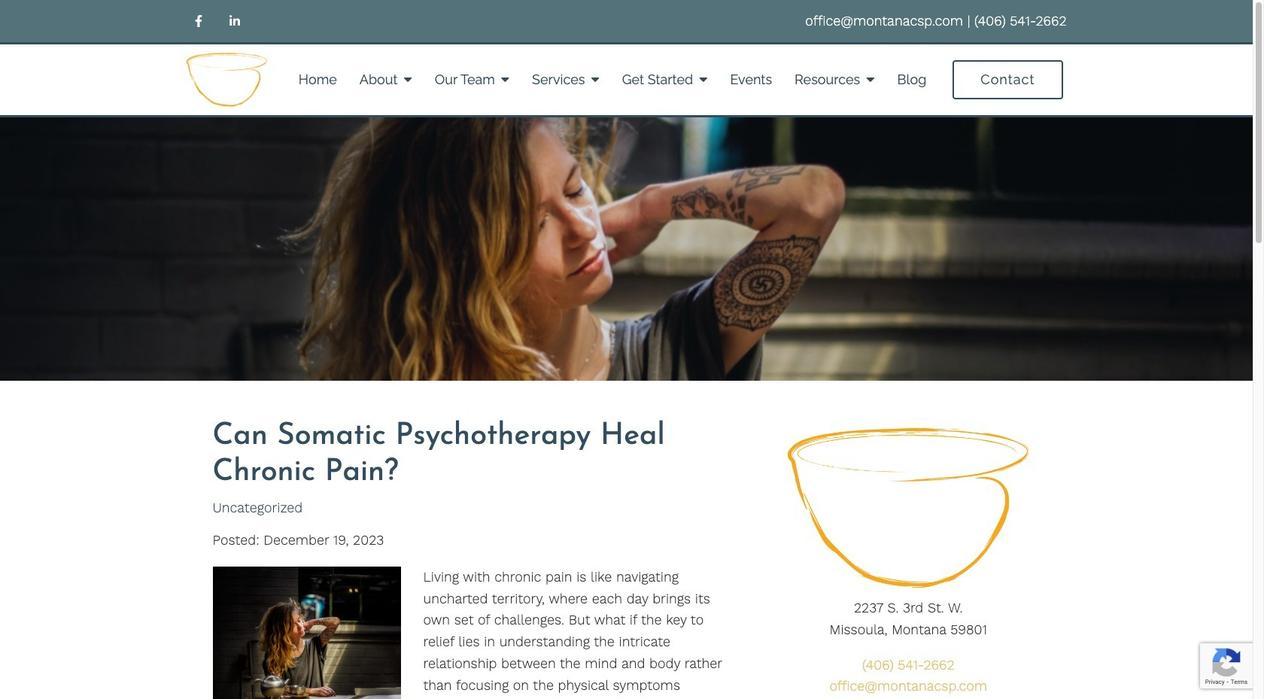 Task type: locate. For each thing, give the bounding box(es) containing it.
logo image
[[182, 50, 271, 110]]



Task type: describe. For each thing, give the bounding box(es) containing it.
facebook f image
[[195, 15, 202, 27]]

linkedin in image
[[229, 15, 240, 27]]



